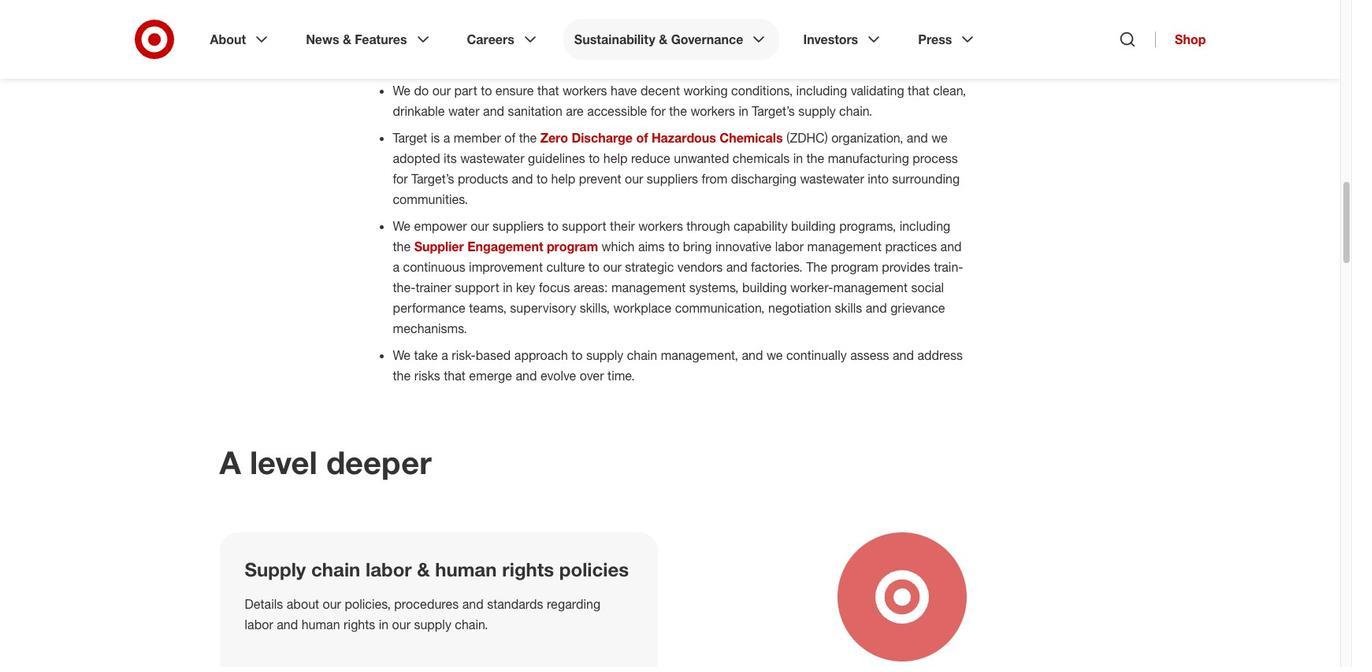 Task type: locate. For each thing, give the bounding box(es) containing it.
the down (zdhc)
[[807, 151, 825, 166]]

worker-
[[791, 280, 834, 296]]

1 vertical spatial including
[[900, 218, 951, 234]]

to up prevent
[[589, 151, 600, 166]]

1 vertical spatial chain.
[[455, 617, 488, 633]]

brand
[[680, 35, 712, 51]]

as down safety at the right of the page
[[843, 35, 856, 51]]

about
[[210, 32, 246, 47]]

we up the process
[[932, 130, 948, 146]]

including for programs,
[[900, 218, 951, 234]]

exclusive
[[731, 35, 783, 51]]

we inside we take a risk-based approach to supply chain management, and we continually assess and address the risks that emerge and evolve over time.
[[393, 348, 411, 363]]

produce
[[549, 35, 597, 51], [393, 56, 440, 72]]

based
[[476, 348, 511, 363]]

support up teams,
[[455, 280, 500, 296]]

0 horizontal spatial program
[[547, 239, 598, 255]]

wastewater down manufacturing
[[800, 171, 865, 187]]

& down audit
[[659, 32, 668, 47]]

evolve
[[541, 368, 577, 384]]

labor up those
[[898, 15, 927, 31]]

of right the member
[[505, 130, 516, 146]]

facilities
[[475, 35, 521, 51]]

1 vertical spatial target's
[[411, 171, 454, 187]]

workers up are
[[563, 83, 607, 98]]

for inside (zdhc) organization, and we adopted its wastewater guidelines to help reduce unwanted chemicals in the manufacturing process for target's products and to help prevent our suppliers from discharging wastewater into surrounding communities.
[[393, 171, 408, 187]]

innovative
[[716, 239, 772, 255]]

2 we from the top
[[393, 218, 411, 234]]

the inside we empower our suppliers to support their workers through capability building programs, including the
[[393, 239, 411, 255]]

chain up policies,
[[311, 558, 361, 582]]

well
[[859, 35, 881, 51]]

0 horizontal spatial human
[[302, 617, 340, 633]]

building inside which aims to bring innovative labor management practices and a continuous improvement culture to our strategic vendors and factories. the program provides train- the-trainer support in key focus areas: management systems, building worker-management social performance teams, supervisory skills, workplace communication, negotiation skills and grievance mechanisms.
[[743, 280, 787, 296]]

human up procedures
[[435, 558, 497, 582]]

program right the the
[[831, 259, 879, 275]]

clean,
[[933, 83, 967, 98]]

which
[[624, 56, 657, 72], [602, 239, 635, 255]]

rights up the "standards"
[[502, 558, 554, 582]]

0 horizontal spatial wastewater
[[460, 151, 525, 166]]

empower
[[414, 218, 467, 234]]

address
[[918, 348, 963, 363]]

in
[[462, 35, 472, 51], [739, 103, 749, 119], [793, 151, 803, 166], [503, 280, 513, 296], [379, 617, 389, 633]]

&
[[343, 32, 351, 47], [659, 32, 668, 47], [417, 558, 430, 582]]

0 horizontal spatial chain.
[[455, 617, 488, 633]]

sustainability & governance
[[574, 32, 744, 47]]

1 horizontal spatial produce
[[549, 35, 597, 51]]

& right news
[[343, 32, 351, 47]]

0 vertical spatial building
[[791, 218, 836, 234]]

we left continually
[[767, 348, 783, 363]]

supply down procedures
[[414, 617, 452, 633]]

target's down conditions,
[[752, 103, 795, 119]]

1 horizontal spatial suppliers
[[647, 171, 698, 187]]

that right those
[[936, 35, 958, 51]]

0 vertical spatial we
[[932, 130, 948, 146]]

0 vertical spatial rights
[[502, 558, 554, 582]]

(zdhc) organization, and we adopted its wastewater guidelines to help reduce unwanted chemicals in the manufacturing process for target's products and to help prevent our suppliers from discharging wastewater into surrounding communities.
[[393, 130, 960, 207]]

of left the record.
[[784, 56, 795, 72]]

engagement
[[468, 239, 544, 255]]

our up engagement
[[471, 218, 489, 234]]

1 horizontal spatial of
[[636, 130, 648, 146]]

which inside which aims to bring innovative labor management practices and a continuous improvement culture to our strategic vendors and factories. the program provides train- the-trainer support in key focus areas: management systems, building worker-management social performance teams, supervisory skills, workplace communication, negotiation skills and grievance mechanisms.
[[602, 239, 635, 255]]

chemicals
[[733, 151, 790, 166]]

human inside details about our policies, procedures and standards regarding labor and human rights in our supply chain.
[[302, 617, 340, 633]]

and down approach
[[516, 368, 537, 384]]

labor up 'factories.'
[[775, 239, 804, 255]]

a up its
[[444, 130, 450, 146]]

program
[[686, 15, 738, 31]]

0 vertical spatial support
[[562, 218, 607, 234]]

0 horizontal spatial rights
[[344, 617, 375, 633]]

our down reduce
[[625, 171, 644, 187]]

0 horizontal spatial support
[[455, 280, 500, 296]]

for down sustainability
[[605, 56, 620, 72]]

in up nationally
[[462, 35, 472, 51]]

which down owned
[[624, 56, 657, 72]]

as right well
[[885, 35, 898, 51]]

1 vertical spatial program
[[831, 259, 879, 275]]

1 vertical spatial we
[[393, 218, 411, 234]]

the left risks
[[393, 368, 411, 384]]

the inside we do our part to ensure that workers have decent working conditions, including validating that clean, drinkable water and sanitation are accessible for the workers in target's supply chain.
[[669, 103, 687, 119]]

0 vertical spatial workers
[[563, 83, 607, 98]]

we
[[932, 130, 948, 146], [767, 348, 783, 363]]

a up the-
[[393, 259, 400, 275]]

bring
[[683, 239, 712, 255]]

supply up (zdhc)
[[799, 103, 836, 119]]

is inside monitors worker safety and labor compliance in facilities that produce target owned brand or exclusive products, as well as those that produce nationally branded products for which target is the importer of record.
[[699, 56, 708, 72]]

accessible
[[587, 103, 647, 119]]

to up culture
[[548, 218, 559, 234]]

0 horizontal spatial including
[[797, 83, 848, 98]]

for
[[605, 56, 620, 72], [651, 103, 666, 119], [393, 171, 408, 187]]

skills,
[[580, 300, 610, 316]]

supply inside we take a risk-based approach to supply chain management, and we continually assess and address the risks that emerge and evolve over time.
[[586, 348, 624, 363]]

human down about
[[302, 617, 340, 633]]

supplier engagement program
[[414, 239, 598, 255]]

1 horizontal spatial human
[[435, 558, 497, 582]]

1 we from the top
[[393, 83, 411, 98]]

1 horizontal spatial including
[[900, 218, 951, 234]]

and down innovative
[[726, 259, 748, 275]]

chain. down the "standards"
[[455, 617, 488, 633]]

are
[[566, 103, 584, 119]]

we inside we do our part to ensure that workers have decent working conditions, including validating that clean, drinkable water and sanitation are accessible for the workers in target's supply chain.
[[393, 83, 411, 98]]

1 horizontal spatial is
[[699, 56, 708, 72]]

1 vertical spatial support
[[455, 280, 500, 296]]

help
[[604, 151, 628, 166], [551, 171, 576, 187]]

products down the member
[[458, 171, 508, 187]]

to right part
[[481, 83, 492, 98]]

to inside we empower our suppliers to support their workers through capability building programs, including the
[[548, 218, 559, 234]]

discharging
[[731, 171, 797, 187]]

in down conditions,
[[739, 103, 749, 119]]

1 horizontal spatial wastewater
[[800, 171, 865, 187]]

mechanisms.
[[393, 321, 467, 337]]

0 vertical spatial including
[[797, 83, 848, 98]]

1 vertical spatial products
[[458, 171, 508, 187]]

a
[[220, 444, 241, 482]]

and up well
[[874, 15, 895, 31]]

program inside which aims to bring innovative labor management practices and a continuous improvement culture to our strategic vendors and factories. the program provides train- the-trainer support in key focus areas: management systems, building worker-management social performance teams, supervisory skills, workplace communication, negotiation skills and grievance mechanisms.
[[831, 259, 879, 275]]

1 vertical spatial suppliers
[[493, 218, 544, 234]]

which down their
[[602, 239, 635, 255]]

and down ensure
[[483, 103, 505, 119]]

0 vertical spatial human
[[435, 558, 497, 582]]

including inside we empower our suppliers to support their workers through capability building programs, including the
[[900, 218, 951, 234]]

0 horizontal spatial products
[[458, 171, 508, 187]]

0 horizontal spatial help
[[551, 171, 576, 187]]

those
[[901, 35, 933, 51]]

0 vertical spatial for
[[605, 56, 620, 72]]

0 vertical spatial chain.
[[840, 103, 873, 119]]

1 vertical spatial which
[[602, 239, 635, 255]]

wastewater down the member
[[460, 151, 525, 166]]

our right about
[[323, 597, 341, 612]]

2 horizontal spatial supply
[[799, 103, 836, 119]]

the
[[806, 259, 828, 275]]

chain up time.
[[627, 348, 658, 363]]

for inside monitors worker safety and labor compliance in facilities that produce target owned brand or exclusive products, as well as those that produce nationally branded products for which target is the importer of record.
[[605, 56, 620, 72]]

for down decent
[[651, 103, 666, 119]]

2 vertical spatial target
[[393, 130, 427, 146]]

culture
[[547, 259, 585, 275]]

program
[[547, 239, 598, 255], [831, 259, 879, 275]]

1 horizontal spatial supply
[[586, 348, 624, 363]]

audit
[[651, 15, 682, 31]]

to up "over"
[[572, 348, 583, 363]]

including down the record.
[[797, 83, 848, 98]]

produce down compliance
[[393, 56, 440, 72]]

2 horizontal spatial &
[[659, 32, 668, 47]]

as
[[843, 35, 856, 51], [885, 35, 898, 51]]

press link
[[907, 19, 989, 60]]

labor inside which aims to bring innovative labor management practices and a continuous improvement culture to our strategic vendors and factories. the program provides train- the-trainer support in key focus areas: management systems, building worker-management social performance teams, supervisory skills, workplace communication, negotiation skills and grievance mechanisms.
[[775, 239, 804, 255]]

1 horizontal spatial products
[[551, 56, 602, 72]]

1 horizontal spatial we
[[932, 130, 948, 146]]

1 horizontal spatial help
[[604, 151, 628, 166]]

0 horizontal spatial supply
[[414, 617, 452, 633]]

0 horizontal spatial of
[[505, 130, 516, 146]]

we left empower
[[393, 218, 411, 234]]

0 vertical spatial a
[[444, 130, 450, 146]]

that down risk-
[[444, 368, 466, 384]]

1 horizontal spatial chain
[[627, 348, 658, 363]]

3 we from the top
[[393, 348, 411, 363]]

produce down responsible
[[549, 35, 597, 51]]

program up culture
[[547, 239, 598, 255]]

building up the the
[[791, 218, 836, 234]]

1 vertical spatial supply
[[586, 348, 624, 363]]

1 horizontal spatial building
[[791, 218, 836, 234]]

help down guidelines
[[551, 171, 576, 187]]

a level deeper
[[220, 444, 432, 482]]

including up practices
[[900, 218, 951, 234]]

& for sustainability
[[659, 32, 668, 47]]

0 vertical spatial we
[[393, 83, 411, 98]]

working
[[684, 83, 728, 98]]

1 horizontal spatial support
[[562, 218, 607, 234]]

1 vertical spatial for
[[651, 103, 666, 119]]

to
[[481, 83, 492, 98], [589, 151, 600, 166], [537, 171, 548, 187], [548, 218, 559, 234], [669, 239, 680, 255], [589, 259, 600, 275], [572, 348, 583, 363]]

and right skills
[[866, 300, 887, 316]]

which inside monitors worker safety and labor compliance in facilities that produce target owned brand or exclusive products, as well as those that produce nationally branded products for which target is the importer of record.
[[624, 56, 657, 72]]

workers inside we empower our suppliers to support their workers through capability building programs, including the
[[639, 218, 683, 234]]

hazardous
[[652, 130, 716, 146]]

for down adopted in the top of the page
[[393, 171, 408, 187]]

supply
[[245, 558, 306, 582]]

0 vertical spatial is
[[699, 56, 708, 72]]

that up 'branded'
[[524, 35, 546, 51]]

of up reduce
[[636, 130, 648, 146]]

into
[[868, 171, 889, 187]]

we for we take a risk-based approach to supply chain management, and we continually assess and address the risks that emerge and evolve over time.
[[393, 348, 411, 363]]

and down about
[[277, 617, 298, 633]]

2 horizontal spatial workers
[[691, 103, 735, 119]]

0 vertical spatial target
[[600, 35, 635, 51]]

target up adopted in the top of the page
[[393, 130, 427, 146]]

0 horizontal spatial target's
[[411, 171, 454, 187]]

news
[[306, 32, 339, 47]]

to right aims
[[669, 239, 680, 255]]

1 horizontal spatial target's
[[752, 103, 795, 119]]

safety
[[836, 15, 870, 31]]

1 vertical spatial chain
[[311, 558, 361, 582]]

1 horizontal spatial as
[[885, 35, 898, 51]]

wastewater
[[460, 151, 525, 166], [800, 171, 865, 187]]

strategic
[[625, 259, 674, 275]]

is up adopted in the top of the page
[[431, 130, 440, 146]]

in down policies,
[[379, 617, 389, 633]]

1 horizontal spatial workers
[[639, 218, 683, 234]]

a inside we take a risk-based approach to supply chain management, and we continually assess and address the risks that emerge and evolve over time.
[[442, 348, 448, 363]]

a right take
[[442, 348, 448, 363]]

supply up "over"
[[586, 348, 624, 363]]

programs,
[[840, 218, 896, 234]]

supervisory
[[510, 300, 576, 316]]

labor down details
[[245, 617, 273, 633]]

0 horizontal spatial &
[[343, 32, 351, 47]]

1 vertical spatial workers
[[691, 103, 735, 119]]

aims
[[638, 239, 665, 255]]

is
[[699, 56, 708, 72], [431, 130, 440, 146]]

our inside which aims to bring innovative labor management practices and a continuous improvement culture to our strategic vendors and factories. the program provides train- the-trainer support in key focus areas: management systems, building worker-management social performance teams, supervisory skills, workplace communication, negotiation skills and grievance mechanisms.
[[603, 259, 622, 275]]

that up sanitation
[[538, 83, 559, 98]]

support left their
[[562, 218, 607, 234]]

in down (zdhc)
[[793, 151, 803, 166]]

level
[[250, 444, 318, 482]]

shop
[[1175, 32, 1206, 47]]

we left do
[[393, 83, 411, 98]]

1 horizontal spatial program
[[831, 259, 879, 275]]

workers up aims
[[639, 218, 683, 234]]

record.
[[799, 56, 838, 72]]

2 vertical spatial supply
[[414, 617, 452, 633]]

0 horizontal spatial workers
[[563, 83, 607, 98]]

suppliers inside (zdhc) organization, and we adopted its wastewater guidelines to help reduce unwanted chemicals in the manufacturing process for target's products and to help prevent our suppliers from discharging wastewater into surrounding communities.
[[647, 171, 698, 187]]

press
[[918, 32, 952, 47]]

target's inside we do our part to ensure that workers have decent working conditions, including validating that clean, drinkable water and sanitation are accessible for the workers in target's supply chain.
[[752, 103, 795, 119]]

1 vertical spatial building
[[743, 280, 787, 296]]

0 vertical spatial suppliers
[[647, 171, 698, 187]]

0 vertical spatial supply
[[799, 103, 836, 119]]

we inside we empower our suppliers to support their workers through capability building programs, including the
[[393, 218, 411, 234]]

products down sustainability
[[551, 56, 602, 72]]

is down brand
[[699, 56, 708, 72]]

the left supplier
[[393, 239, 411, 255]]

we left take
[[393, 348, 411, 363]]

support
[[562, 218, 607, 234], [455, 280, 500, 296]]

0 horizontal spatial chain
[[311, 558, 361, 582]]

member
[[454, 130, 501, 146]]

management down programs,
[[808, 239, 882, 255]]

in left key
[[503, 280, 513, 296]]

risk-
[[452, 348, 476, 363]]

workers for through
[[639, 218, 683, 234]]

sanitation
[[508, 103, 563, 119]]

2 vertical spatial we
[[393, 348, 411, 363]]

0 vertical spatial products
[[551, 56, 602, 72]]

deeper
[[326, 444, 432, 482]]

a
[[444, 130, 450, 146], [393, 259, 400, 275], [442, 348, 448, 363]]

monitors worker safety and labor compliance in facilities that produce target owned brand or exclusive products, as well as those that produce nationally branded products for which target is the importer of record.
[[393, 15, 958, 72]]

1 horizontal spatial for
[[605, 56, 620, 72]]

a for take
[[442, 348, 448, 363]]

investors
[[804, 32, 859, 47]]

1 vertical spatial target
[[661, 56, 695, 72]]

target's
[[752, 103, 795, 119], [411, 171, 454, 187]]

1 horizontal spatial chain.
[[840, 103, 873, 119]]

2 vertical spatial workers
[[639, 218, 683, 234]]

rights down policies,
[[344, 617, 375, 633]]

suppliers inside we empower our suppliers to support their workers through capability building programs, including the
[[493, 218, 544, 234]]

1 vertical spatial a
[[393, 259, 400, 275]]

0 horizontal spatial as
[[843, 35, 856, 51]]

we for we empower our suppliers to support their workers through capability building programs, including the
[[393, 218, 411, 234]]

1 vertical spatial wastewater
[[800, 171, 865, 187]]

suppliers up supplier engagement program link at left top
[[493, 218, 544, 234]]

management up skills
[[834, 280, 908, 296]]

1 vertical spatial human
[[302, 617, 340, 633]]

0 horizontal spatial for
[[393, 171, 408, 187]]

validating
[[851, 83, 905, 98]]

products
[[551, 56, 602, 72], [458, 171, 508, 187]]

the down or
[[711, 56, 729, 72]]

workers for have
[[563, 83, 607, 98]]

and up train-
[[941, 239, 962, 255]]

suppliers down reduce
[[647, 171, 698, 187]]

0 horizontal spatial we
[[767, 348, 783, 363]]

news & features link
[[295, 19, 443, 60]]

labor inside details about our policies, procedures and standards regarding labor and human rights in our supply chain.
[[245, 617, 273, 633]]

1 vertical spatial is
[[431, 130, 440, 146]]

0 horizontal spatial building
[[743, 280, 787, 296]]

to inside we take a risk-based approach to supply chain management, and we continually assess and address the risks that emerge and evolve over time.
[[572, 348, 583, 363]]

0 vertical spatial which
[[624, 56, 657, 72]]

including inside we do our part to ensure that workers have decent working conditions, including validating that clean, drinkable water and sanitation are accessible for the workers in target's supply chain.
[[797, 83, 848, 98]]

0 horizontal spatial suppliers
[[493, 218, 544, 234]]

manufacturing
[[828, 151, 909, 166]]

0 vertical spatial program
[[547, 239, 598, 255]]

negotiation
[[769, 300, 832, 316]]

0 horizontal spatial produce
[[393, 56, 440, 72]]

products inside monitors worker safety and labor compliance in facilities that produce target owned brand or exclusive products, as well as those that produce nationally branded products for which target is the importer of record.
[[551, 56, 602, 72]]

chain. up the organization, on the top of the page
[[840, 103, 873, 119]]

teams,
[[469, 300, 507, 316]]

2 horizontal spatial target
[[661, 56, 695, 72]]

target down brand
[[661, 56, 695, 72]]

features
[[355, 32, 407, 47]]

help down discharge
[[604, 151, 628, 166]]

chain inside we take a risk-based approach to supply chain management, and we continually assess and address the risks that emerge and evolve over time.
[[627, 348, 658, 363]]

2 vertical spatial a
[[442, 348, 448, 363]]

and left the "standards"
[[462, 597, 484, 612]]

workers down working
[[691, 103, 735, 119]]

our right do
[[432, 83, 451, 98]]

2 horizontal spatial for
[[651, 103, 666, 119]]

0 vertical spatial chain
[[627, 348, 658, 363]]

1 horizontal spatial target
[[600, 35, 635, 51]]

1 vertical spatial help
[[551, 171, 576, 187]]

0 vertical spatial wastewater
[[460, 151, 525, 166]]

procedures
[[394, 597, 459, 612]]

& up procedures
[[417, 558, 430, 582]]

0 vertical spatial target's
[[752, 103, 795, 119]]

conditions,
[[732, 83, 793, 98]]

the down decent
[[669, 103, 687, 119]]

0 horizontal spatial target
[[393, 130, 427, 146]]



Task type: describe. For each thing, give the bounding box(es) containing it.
0 vertical spatial help
[[604, 151, 628, 166]]

a inside which aims to bring innovative labor management practices and a continuous improvement culture to our strategic vendors and factories. the program provides train- the-trainer support in key focus areas: management systems, building worker-management social performance teams, supervisory skills, workplace communication, negotiation skills and grievance mechanisms.
[[393, 259, 400, 275]]

rights inside details about our policies, procedures and standards regarding labor and human rights in our supply chain.
[[344, 617, 375, 633]]

performance
[[393, 300, 466, 316]]

unwanted
[[674, 151, 729, 166]]

we inside we take a risk-based approach to supply chain management, and we continually assess and address the risks that emerge and evolve over time.
[[767, 348, 783, 363]]

guidelines
[[528, 151, 585, 166]]

vendors
[[678, 259, 723, 275]]

supplier
[[414, 239, 464, 255]]

and right assess
[[893, 348, 914, 363]]

water
[[449, 103, 480, 119]]

assess
[[851, 348, 890, 363]]

labor inside monitors worker safety and labor compliance in facilities that produce target owned brand or exclusive products, as well as those that produce nationally branded products for which target is the importer of record.
[[898, 15, 927, 31]]

of inside monitors worker safety and labor compliance in facilities that produce target owned brand or exclusive products, as well as those that produce nationally branded products for which target is the importer of record.
[[784, 56, 795, 72]]

news & features
[[306, 32, 407, 47]]

and inside we do our part to ensure that workers have decent working conditions, including validating that clean, drinkable water and sanitation are accessible for the workers in target's supply chain.
[[483, 103, 505, 119]]

products inside (zdhc) organization, and we adopted its wastewater guidelines to help reduce unwanted chemicals in the manufacturing process for target's products and to help prevent our suppliers from discharging wastewater into surrounding communities.
[[458, 171, 508, 187]]

sustainability & governance link
[[563, 19, 780, 60]]

supplier engagement program link
[[414, 239, 598, 255]]

management down strategic
[[612, 280, 686, 296]]

about
[[287, 597, 319, 612]]

time.
[[608, 368, 635, 384]]

systems,
[[690, 280, 739, 296]]

risks
[[414, 368, 441, 384]]

supply inside we do our part to ensure that workers have decent working conditions, including validating that clean, drinkable water and sanitation are accessible for the workers in target's supply chain.
[[799, 103, 836, 119]]

reduce
[[631, 151, 671, 166]]

responsible sourcing audit program link
[[516, 15, 738, 31]]

target is a member of the zero discharge of hazardous chemicals
[[393, 130, 783, 146]]

prevent
[[579, 171, 622, 187]]

and inside monitors worker safety and labor compliance in facilities that produce target owned brand or exclusive products, as well as those that produce nationally branded products for which target is the importer of record.
[[874, 15, 895, 31]]

regarding
[[547, 597, 601, 612]]

the inside monitors worker safety and labor compliance in facilities that produce target owned brand or exclusive products, as well as those that produce nationally branded products for which target is the importer of record.
[[711, 56, 729, 72]]

focus
[[539, 280, 570, 296]]

from
[[702, 171, 728, 187]]

zero
[[541, 130, 568, 146]]

policies
[[560, 558, 629, 582]]

management,
[[661, 348, 739, 363]]

their
[[610, 218, 635, 234]]

discharge
[[572, 130, 633, 146]]

2 as from the left
[[885, 35, 898, 51]]

sustainability
[[574, 32, 656, 47]]

& for news
[[343, 32, 351, 47]]

the left zero
[[519, 130, 537, 146]]

sourcing
[[594, 15, 647, 31]]

chain. inside we do our part to ensure that workers have decent working conditions, including validating that clean, drinkable water and sanitation are accessible for the workers in target's supply chain.
[[840, 103, 873, 119]]

in inside monitors worker safety and labor compliance in facilities that produce target owned brand or exclusive products, as well as those that produce nationally branded products for which target is the importer of record.
[[462, 35, 472, 51]]

chemicals
[[720, 130, 783, 146]]

surrounding
[[893, 171, 960, 187]]

and up the process
[[907, 130, 928, 146]]

0 horizontal spatial is
[[431, 130, 440, 146]]

investors link
[[793, 19, 895, 60]]

grievance
[[891, 300, 946, 316]]

to down guidelines
[[537, 171, 548, 187]]

support inside which aims to bring innovative labor management practices and a continuous improvement culture to our strategic vendors and factories. the program provides train- the-trainer support in key focus areas: management systems, building worker-management social performance teams, supervisory skills, workplace communication, negotiation skills and grievance mechanisms.
[[455, 280, 500, 296]]

social
[[911, 280, 944, 296]]

improvement
[[469, 259, 543, 275]]

and right the management,
[[742, 348, 763, 363]]

to inside we do our part to ensure that workers have decent working conditions, including validating that clean, drinkable water and sanitation are accessible for the workers in target's supply chain.
[[481, 83, 492, 98]]

1 vertical spatial produce
[[393, 56, 440, 72]]

train-
[[934, 259, 964, 275]]

or
[[716, 35, 727, 51]]

continuous
[[403, 259, 466, 275]]

including for conditions,
[[797, 83, 848, 98]]

support inside we empower our suppliers to support their workers through capability building programs, including the
[[562, 218, 607, 234]]

to up 'areas:'
[[589, 259, 600, 275]]

0 vertical spatial produce
[[549, 35, 597, 51]]

the inside (zdhc) organization, and we adopted its wastewater guidelines to help reduce unwanted chemicals in the manufacturing process for target's products and to help prevent our suppliers from discharging wastewater into surrounding communities.
[[807, 151, 825, 166]]

(zdhc)
[[787, 130, 828, 146]]

capability
[[734, 218, 788, 234]]

our inside we do our part to ensure that workers have decent working conditions, including validating that clean, drinkable water and sanitation are accessible for the workers in target's supply chain.
[[432, 83, 451, 98]]

we inside (zdhc) organization, and we adopted its wastewater guidelines to help reduce unwanted chemicals in the manufacturing process for target's products and to help prevent our suppliers from discharging wastewater into surrounding communities.
[[932, 130, 948, 146]]

our inside we empower our suppliers to support their workers through capability building programs, including the
[[471, 218, 489, 234]]

1 horizontal spatial &
[[417, 558, 430, 582]]

standards
[[487, 597, 543, 612]]

careers
[[467, 32, 515, 47]]

the inside we take a risk-based approach to supply chain management, and we continually assess and address the risks that emerge and evolve over time.
[[393, 368, 411, 384]]

branded
[[501, 56, 548, 72]]

organization,
[[832, 130, 904, 146]]

labor up policies,
[[366, 558, 412, 582]]

continually
[[787, 348, 847, 363]]

and down guidelines
[[512, 171, 533, 187]]

practices
[[885, 239, 937, 255]]

zero discharge of hazardous chemicals link
[[541, 130, 783, 146]]

in inside which aims to bring innovative labor management practices and a continuous improvement culture to our strategic vendors and factories. the program provides train- the-trainer support in key focus areas: management systems, building worker-management social performance teams, supervisory skills, workplace communication, negotiation skills and grievance mechanisms.
[[503, 280, 513, 296]]

our inside (zdhc) organization, and we adopted its wastewater guidelines to help reduce unwanted chemicals in the manufacturing process for target's products and to help prevent our suppliers from discharging wastewater into surrounding communities.
[[625, 171, 644, 187]]

in inside we do our part to ensure that workers have decent working conditions, including validating that clean, drinkable water and sanitation are accessible for the workers in target's supply chain.
[[739, 103, 749, 119]]

worker
[[794, 15, 833, 31]]

owned
[[638, 35, 676, 51]]

drinkable
[[393, 103, 445, 119]]

careers link
[[456, 19, 551, 60]]

through
[[687, 218, 730, 234]]

about link
[[199, 19, 282, 60]]

key
[[516, 280, 536, 296]]

that inside we take a risk-based approach to supply chain management, and we continually assess and address the risks that emerge and evolve over time.
[[444, 368, 466, 384]]

approach
[[515, 348, 568, 363]]

responsible
[[516, 15, 590, 31]]

process
[[913, 151, 958, 166]]

that left clean,
[[908, 83, 930, 98]]

target's inside (zdhc) organization, and we adopted its wastewater guidelines to help reduce unwanted chemicals in the manufacturing process for target's products and to help prevent our suppliers from discharging wastewater into surrounding communities.
[[411, 171, 454, 187]]

skills
[[835, 300, 863, 316]]

supply inside details about our policies, procedures and standards regarding labor and human rights in our supply chain.
[[414, 617, 452, 633]]

our down procedures
[[392, 617, 411, 633]]

workplace
[[614, 300, 672, 316]]

policies,
[[345, 597, 391, 612]]

building inside we empower our suppliers to support their workers through capability building programs, including the
[[791, 218, 836, 234]]

emerge
[[469, 368, 512, 384]]

adopted
[[393, 151, 440, 166]]

in inside details about our policies, procedures and standards regarding labor and human rights in our supply chain.
[[379, 617, 389, 633]]

governance
[[671, 32, 744, 47]]

we for we do our part to ensure that workers have decent working conditions, including validating that clean, drinkable water and sanitation are accessible for the workers in target's supply chain.
[[393, 83, 411, 98]]

chain. inside details about our policies, procedures and standards regarding labor and human rights in our supply chain.
[[455, 617, 488, 633]]

a for is
[[444, 130, 450, 146]]

we empower our suppliers to support their workers through capability building programs, including the
[[393, 218, 951, 255]]

in inside (zdhc) organization, and we adopted its wastewater guidelines to help reduce unwanted chemicals in the manufacturing process for target's products and to help prevent our suppliers from discharging wastewater into surrounding communities.
[[793, 151, 803, 166]]

compliance
[[393, 35, 458, 51]]

1 horizontal spatial rights
[[502, 558, 554, 582]]

1 as from the left
[[843, 35, 856, 51]]

we take a risk-based approach to supply chain management, and we continually assess and address the risks that emerge and evolve over time.
[[393, 348, 963, 384]]

trainer
[[416, 280, 452, 296]]

which aims to bring innovative labor management practices and a continuous improvement culture to our strategic vendors and factories. the program provides train- the-trainer support in key focus areas: management systems, building worker-management social performance teams, supervisory skills, workplace communication, negotiation skills and grievance mechanisms.
[[393, 239, 964, 337]]

for inside we do our part to ensure that workers have decent working conditions, including validating that clean, drinkable water and sanitation are accessible for the workers in target's supply chain.
[[651, 103, 666, 119]]

responsible sourcing audit program
[[516, 15, 738, 31]]

shop link
[[1156, 32, 1206, 47]]



Task type: vqa. For each thing, say whether or not it's contained in the screenshot.
2012
no



